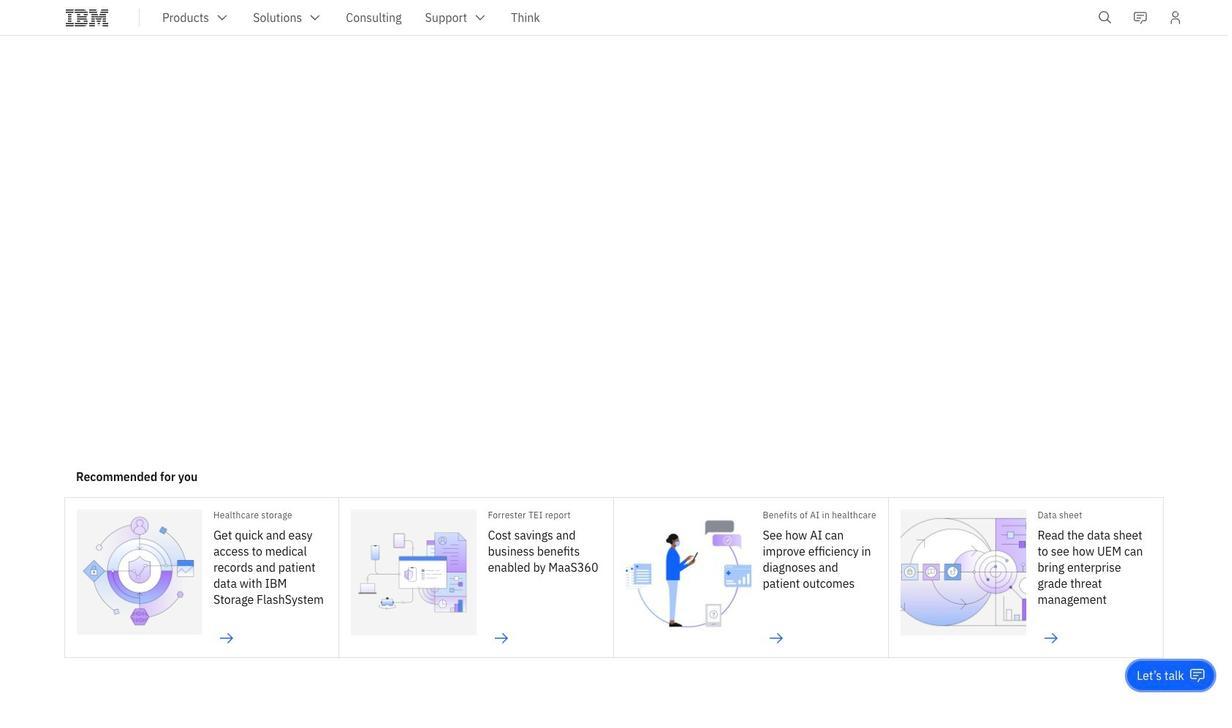 Task type: describe. For each thing, give the bounding box(es) containing it.
let's talk element
[[1138, 668, 1185, 684]]



